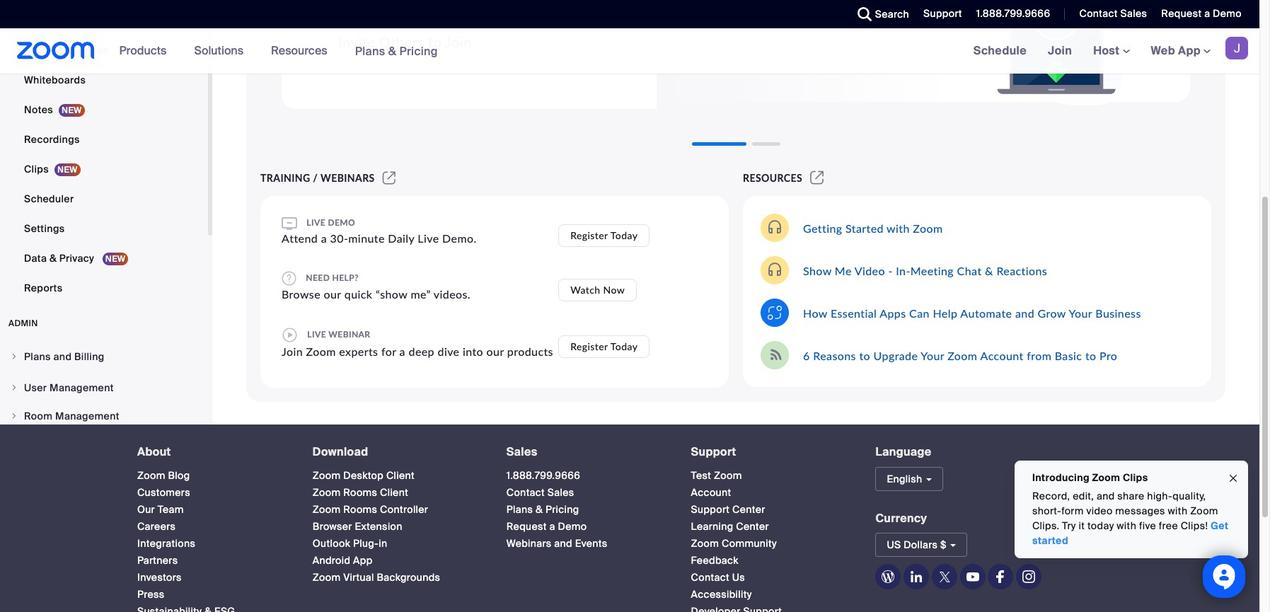 Task type: vqa. For each thing, say whether or not it's contained in the screenshot.
Show Personal Meeting ID icon
no



Task type: describe. For each thing, give the bounding box(es) containing it.
personal contacts link
[[0, 6, 208, 35]]

& right chat
[[985, 264, 993, 277]]

data & privacy
[[24, 252, 97, 265]]

resources button
[[271, 28, 334, 74]]

personal devices
[[24, 44, 108, 57]]

integrations link
[[137, 537, 195, 550]]

zoom desktop client zoom rooms client zoom rooms controller browser extension outlook plug-in android app zoom virtual backgrounds
[[313, 469, 440, 584]]

contact inside 1.888.799.9666 contact sales plans & pricing request a demo webinars and events
[[506, 486, 545, 499]]

started
[[1032, 534, 1069, 547]]

investors
[[137, 571, 182, 584]]

automate
[[960, 306, 1012, 320]]

outlook
[[313, 537, 350, 550]]

management for user management
[[50, 381, 114, 394]]

room
[[24, 410, 53, 422]]

join for join
[[1048, 43, 1072, 58]]

user management
[[24, 381, 114, 394]]

show
[[803, 264, 832, 277]]

app inside meetings navigation
[[1178, 43, 1201, 58]]

right image for user
[[10, 384, 18, 392]]

app inside zoom desktop client zoom rooms client zoom rooms controller browser extension outlook plug-in android app zoom virtual backgrounds
[[353, 554, 373, 567]]

"show
[[376, 287, 408, 301]]

1 horizontal spatial join
[[445, 33, 472, 50]]

to for upgrade
[[859, 349, 870, 362]]

window new image
[[808, 172, 826, 184]]

/
[[313, 172, 318, 184]]

-
[[888, 264, 893, 277]]

6 reasons to upgrade your zoom account from basic to pro
[[803, 349, 1118, 362]]

download
[[313, 444, 368, 459]]

plans and billing
[[24, 350, 104, 363]]

profile picture image
[[1226, 37, 1248, 59]]

0 vertical spatial client
[[386, 469, 415, 482]]

invite
[[338, 33, 375, 50]]

events
[[575, 537, 608, 550]]

and inside record, edit, and share high-quality, short-form video messages with zoom clips. try it today with five free clips!
[[1097, 490, 1115, 502]]

in-
[[896, 264, 911, 277]]

watch now button
[[559, 279, 637, 301]]

plans and billing menu item
[[0, 343, 208, 373]]

contact us link
[[691, 571, 745, 584]]

join zoom experts for a deep dive into our products
[[282, 345, 553, 358]]

show me video - in-meeting chat & reactions
[[803, 264, 1047, 277]]

devices
[[69, 44, 108, 57]]

today for attend a 30-minute daily live demo.
[[611, 229, 638, 241]]

right image for plans
[[10, 352, 18, 361]]

billing
[[74, 350, 104, 363]]

6 reasons to upgrade your zoom account from basic to pro link
[[803, 349, 1118, 362]]

register today for join zoom experts for a deep dive into our products
[[571, 340, 638, 352]]

dive
[[438, 345, 460, 358]]

1.888.799.9666 link
[[506, 469, 581, 482]]

our
[[137, 503, 155, 516]]

register today button for attend a 30-minute daily live demo.
[[559, 224, 650, 247]]

partners
[[137, 554, 178, 567]]

reasons
[[813, 349, 856, 362]]

1 vertical spatial your
[[921, 349, 944, 362]]

zoom desktop client link
[[313, 469, 415, 482]]

close image
[[1228, 470, 1239, 486]]

our team link
[[137, 503, 184, 516]]

1.888.799.9666 for 1.888.799.9666 contact sales plans & pricing request a demo webinars and events
[[506, 469, 581, 482]]

zoom blog customers our team careers integrations partners investors press
[[137, 469, 195, 601]]

1 horizontal spatial our
[[487, 345, 504, 358]]

experts
[[339, 345, 378, 358]]

account inside test zoom account support center learning center zoom community feedback contact us accessibility
[[691, 486, 731, 499]]

register for join zoom experts for a deep dive into our products
[[571, 340, 608, 352]]

videos.
[[434, 287, 471, 301]]

host button
[[1093, 43, 1130, 58]]

team
[[158, 503, 184, 516]]

0 vertical spatial support
[[924, 7, 962, 20]]

personal for personal contacts
[[24, 14, 67, 27]]

window new image
[[381, 172, 398, 184]]

pricing inside product information navigation
[[399, 44, 438, 58]]

web app button
[[1151, 43, 1211, 58]]

getting started with zoom link
[[803, 221, 943, 235]]

apps
[[880, 306, 906, 320]]

2 horizontal spatial to
[[1085, 349, 1097, 362]]

integrations
[[137, 537, 195, 550]]

reports link
[[0, 274, 208, 302]]

today for join zoom experts for a deep dive into our products
[[611, 340, 638, 352]]

sales link
[[506, 444, 538, 459]]

0 vertical spatial center
[[732, 503, 765, 516]]

and inside plans and billing menu item
[[53, 350, 72, 363]]

for
[[381, 345, 396, 358]]

1 rooms from the top
[[343, 486, 377, 499]]

contact inside test zoom account support center learning center zoom community feedback contact us accessibility
[[691, 571, 730, 584]]

2 rooms from the top
[[343, 503, 377, 516]]

clips inside clips "link"
[[24, 163, 49, 175]]

1 vertical spatial sales
[[506, 444, 538, 459]]

host
[[1093, 43, 1123, 58]]

meeting
[[911, 264, 954, 277]]

attend
[[282, 231, 318, 245]]

short-
[[1032, 505, 1062, 517]]

training / webinars
[[260, 172, 375, 184]]

currency
[[876, 511, 927, 525]]

register today button for join zoom experts for a deep dive into our products
[[559, 335, 650, 358]]

0 vertical spatial with
[[887, 221, 910, 235]]

quality,
[[1173, 490, 1206, 502]]

english
[[887, 472, 922, 485]]

data
[[24, 252, 47, 265]]

to for join
[[428, 33, 442, 50]]

grow
[[1038, 306, 1066, 320]]

management for room management
[[55, 410, 119, 422]]

started
[[846, 221, 884, 235]]

us
[[887, 539, 901, 551]]

investors link
[[137, 571, 182, 584]]

video
[[855, 264, 885, 277]]

resources
[[743, 172, 803, 184]]

desktop
[[343, 469, 384, 482]]

0 vertical spatial demo
[[1213, 7, 1242, 20]]

30-
[[330, 231, 348, 245]]

account link
[[691, 486, 731, 499]]

& inside the personal menu menu
[[49, 252, 57, 265]]

meetings navigation
[[963, 28, 1260, 74]]

schedule
[[973, 43, 1027, 58]]

deep
[[409, 345, 434, 358]]

customers link
[[137, 486, 190, 499]]

1 horizontal spatial your
[[1069, 306, 1092, 320]]

0 vertical spatial request
[[1162, 7, 1202, 20]]

sales inside 1.888.799.9666 contact sales plans & pricing request a demo webinars and events
[[548, 486, 574, 499]]

record, edit, and share high-quality, short-form video messages with zoom clips. try it today with five free clips!
[[1032, 490, 1218, 532]]

0 vertical spatial our
[[324, 287, 341, 301]]

personal for personal devices
[[24, 44, 67, 57]]

about link
[[137, 444, 171, 459]]

scheduler
[[24, 192, 74, 205]]

1.888.799.9666 for 1.888.799.9666
[[976, 7, 1050, 20]]

1 horizontal spatial account
[[980, 349, 1024, 362]]

basic
[[1055, 349, 1082, 362]]

join for join zoom experts for a deep dive into our products
[[282, 345, 303, 358]]

side navigation navigation
[[0, 0, 212, 544]]

quick
[[344, 287, 373, 301]]

show me video - in-meeting chat & reactions link
[[803, 264, 1047, 277]]

live for zoom
[[307, 329, 326, 339]]

and left grow
[[1015, 306, 1035, 320]]

share
[[1118, 490, 1145, 502]]

webinar
[[329, 329, 370, 339]]

settings
[[24, 222, 65, 235]]

test zoom link
[[691, 469, 742, 482]]

register today for attend a 30-minute daily live demo.
[[571, 229, 638, 241]]

business
[[1096, 306, 1141, 320]]



Task type: locate. For each thing, give the bounding box(es) containing it.
free
[[1159, 519, 1178, 532]]

and up video
[[1097, 490, 1115, 502]]

& down 1.888.799.9666 link
[[536, 503, 543, 516]]

0 horizontal spatial 1.888.799.9666
[[506, 469, 581, 482]]

plans up webinars
[[506, 503, 533, 516]]

contact sales
[[1079, 7, 1147, 20]]

register today down watch now button
[[571, 340, 638, 352]]

demo.
[[442, 231, 477, 245]]

1 vertical spatial register
[[571, 340, 608, 352]]

getting
[[803, 221, 842, 235]]

1 vertical spatial right image
[[10, 384, 18, 392]]

management down user management menu item
[[55, 410, 119, 422]]

0 horizontal spatial contact
[[506, 486, 545, 499]]

us
[[732, 571, 745, 584]]

clips up scheduler
[[24, 163, 49, 175]]

introducing
[[1032, 471, 1090, 484]]

to right the reasons at the right bottom of page
[[859, 349, 870, 362]]

accessibility
[[691, 588, 752, 601]]

1 horizontal spatial pricing
[[546, 503, 579, 516]]

live up attend
[[307, 217, 326, 228]]

plans up user
[[24, 350, 51, 363]]

live webinar
[[305, 329, 370, 339]]

browser
[[313, 520, 352, 533]]

clips!
[[1181, 519, 1208, 532]]

0 horizontal spatial with
[[887, 221, 910, 235]]

2 register from the top
[[571, 340, 608, 352]]

pricing up the webinars and events link
[[546, 503, 579, 516]]

five
[[1139, 519, 1156, 532]]

demo up profile picture
[[1213, 7, 1242, 20]]

1 personal from the top
[[24, 14, 67, 27]]

live for a
[[307, 217, 326, 228]]

room management menu item
[[0, 403, 208, 430]]

0 horizontal spatial demo
[[558, 520, 587, 533]]

1.888.799.9666 up schedule
[[976, 7, 1050, 20]]

2 horizontal spatial with
[[1168, 505, 1188, 517]]

record,
[[1032, 490, 1070, 502]]

2 right image from the top
[[10, 384, 18, 392]]

0 vertical spatial today
[[611, 229, 638, 241]]

admin menu menu
[[0, 343, 208, 544]]

notes
[[24, 103, 53, 116]]

live left webinar
[[307, 329, 326, 339]]

banner
[[0, 28, 1260, 74]]

plans inside product information navigation
[[355, 44, 385, 58]]

live
[[418, 231, 439, 245]]

1 today from the top
[[611, 229, 638, 241]]

and left billing
[[53, 350, 72, 363]]

recordings
[[24, 133, 80, 146]]

rooms down desktop
[[343, 486, 377, 499]]

clips up 'share'
[[1123, 471, 1148, 484]]

zoom blog link
[[137, 469, 190, 482]]

2 vertical spatial with
[[1117, 519, 1137, 532]]

1 horizontal spatial app
[[1178, 43, 1201, 58]]

0 vertical spatial right image
[[10, 352, 18, 361]]

sales up host 'dropdown button'
[[1121, 7, 1147, 20]]

accessibility link
[[691, 588, 752, 601]]

account left from
[[980, 349, 1024, 362]]

a up web app dropdown button
[[1205, 7, 1210, 20]]

support
[[924, 7, 962, 20], [691, 444, 736, 459], [691, 503, 730, 516]]

privacy
[[59, 252, 94, 265]]

upgrade
[[874, 349, 918, 362]]

getting started with zoom
[[803, 221, 943, 235]]

&
[[388, 44, 397, 58], [49, 252, 57, 265], [985, 264, 993, 277], [536, 503, 543, 516]]

with down messages
[[1117, 519, 1137, 532]]

1 horizontal spatial clips
[[1123, 471, 1148, 484]]

0 horizontal spatial app
[[353, 554, 373, 567]]

1 vertical spatial management
[[55, 410, 119, 422]]

demo inside 1.888.799.9666 contact sales plans & pricing request a demo webinars and events
[[558, 520, 587, 533]]

get started link
[[1032, 519, 1229, 547]]

a left 30-
[[321, 231, 327, 245]]

1 vertical spatial account
[[691, 486, 731, 499]]

account down test zoom link
[[691, 486, 731, 499]]

right image down admin
[[10, 352, 18, 361]]

request
[[1162, 7, 1202, 20], [506, 520, 547, 533]]

1 vertical spatial support
[[691, 444, 736, 459]]

management up the room management
[[50, 381, 114, 394]]

backgrounds
[[377, 571, 440, 584]]

join down browse at the top left
[[282, 345, 303, 358]]

0 vertical spatial rooms
[[343, 486, 377, 499]]

register today button up "watch now"
[[559, 224, 650, 247]]

pricing inside 1.888.799.9666 contact sales plans & pricing request a demo webinars and events
[[546, 503, 579, 516]]

register today up "watch now"
[[571, 229, 638, 241]]

2 today from the top
[[611, 340, 638, 352]]

& right data
[[49, 252, 57, 265]]

to left 'pro'
[[1085, 349, 1097, 362]]

daily
[[388, 231, 415, 245]]

products
[[119, 43, 167, 58]]

0 horizontal spatial to
[[428, 33, 442, 50]]

0 horizontal spatial join
[[282, 345, 303, 358]]

0 vertical spatial register today
[[571, 229, 638, 241]]

plans inside menu item
[[24, 350, 51, 363]]

support right search
[[924, 7, 962, 20]]

0 vertical spatial register
[[571, 229, 608, 241]]

with up the free
[[1168, 505, 1188, 517]]

watch now
[[571, 284, 625, 296]]

1 horizontal spatial to
[[859, 349, 870, 362]]

and left events
[[554, 537, 572, 550]]

register up watch
[[571, 229, 608, 241]]

1 vertical spatial demo
[[558, 520, 587, 533]]

join
[[445, 33, 472, 50], [1048, 43, 1072, 58], [282, 345, 303, 358]]

1 vertical spatial register today button
[[559, 335, 650, 358]]

1 vertical spatial our
[[487, 345, 504, 358]]

1 horizontal spatial request
[[1162, 7, 1202, 20]]

contact down feedback at bottom right
[[691, 571, 730, 584]]

me
[[835, 264, 852, 277]]

customers
[[137, 486, 190, 499]]

0 vertical spatial account
[[980, 349, 1024, 362]]

how essential apps can help automate and grow your business link
[[803, 306, 1141, 320]]

1 horizontal spatial contact
[[691, 571, 730, 584]]

about
[[137, 444, 171, 459]]

clips
[[24, 163, 49, 175], [1123, 471, 1148, 484]]

banner containing products
[[0, 28, 1260, 74]]

to right others
[[428, 33, 442, 50]]

today
[[611, 229, 638, 241], [611, 340, 638, 352]]

personal up 'zoom logo'
[[24, 14, 67, 27]]

support inside test zoom account support center learning center zoom community feedback contact us accessibility
[[691, 503, 730, 516]]

request a demo
[[1162, 7, 1242, 20]]

0 vertical spatial clips
[[24, 163, 49, 175]]

1 vertical spatial pricing
[[546, 503, 579, 516]]

2 vertical spatial plans
[[506, 503, 533, 516]]

notes link
[[0, 96, 208, 124]]

1 vertical spatial personal
[[24, 44, 67, 57]]

1 vertical spatial rooms
[[343, 503, 377, 516]]

product information navigation
[[109, 28, 449, 74]]

right image left user
[[10, 384, 18, 392]]

plans inside 1.888.799.9666 contact sales plans & pricing request a demo webinars and events
[[506, 503, 533, 516]]

and inside 1.888.799.9666 contact sales plans & pricing request a demo webinars and events
[[554, 537, 572, 550]]

others
[[379, 33, 424, 50]]

attend a 30-minute daily live demo.
[[282, 231, 477, 245]]

request inside 1.888.799.9666 contact sales plans & pricing request a demo webinars and events
[[506, 520, 547, 533]]

resources
[[271, 43, 327, 58]]

sales up 1.888.799.9666 link
[[506, 444, 538, 459]]

personal devices link
[[0, 36, 208, 64]]

our down need help?
[[324, 287, 341, 301]]

& inside product information navigation
[[388, 44, 397, 58]]

2 register today from the top
[[571, 340, 638, 352]]

contact sales link
[[1069, 0, 1151, 28], [1079, 7, 1147, 20], [506, 486, 574, 499]]

0 horizontal spatial clips
[[24, 163, 49, 175]]

1 vertical spatial client
[[380, 486, 408, 499]]

our right into
[[487, 345, 504, 358]]

0 horizontal spatial your
[[921, 349, 944, 362]]

us dollars $
[[887, 539, 947, 551]]

support down account link
[[691, 503, 730, 516]]

community
[[722, 537, 777, 550]]

right image
[[10, 352, 18, 361], [10, 384, 18, 392]]

0 horizontal spatial pricing
[[399, 44, 438, 58]]

2 vertical spatial sales
[[548, 486, 574, 499]]

1 horizontal spatial sales
[[548, 486, 574, 499]]

help?
[[332, 272, 359, 283]]

0 vertical spatial sales
[[1121, 7, 1147, 20]]

recordings link
[[0, 125, 208, 154]]

1.888.799.9666 down the sales link
[[506, 469, 581, 482]]

a
[[1205, 7, 1210, 20], [321, 231, 327, 245], [400, 345, 405, 358], [549, 520, 555, 533]]

live demo
[[304, 217, 355, 228]]

2 horizontal spatial sales
[[1121, 7, 1147, 20]]

support up test zoom link
[[691, 444, 736, 459]]

2 vertical spatial contact
[[691, 571, 730, 584]]

browser extension link
[[313, 520, 403, 533]]

2 horizontal spatial plans
[[506, 503, 533, 516]]

2 horizontal spatial join
[[1048, 43, 1072, 58]]

today up now
[[611, 229, 638, 241]]

1 vertical spatial clips
[[1123, 471, 1148, 484]]

personal menu menu
[[0, 0, 208, 304]]

1 right image from the top
[[10, 352, 18, 361]]

plans right 3
[[355, 44, 385, 58]]

1 register today button from the top
[[559, 224, 650, 247]]

0 vertical spatial management
[[50, 381, 114, 394]]

& right invite
[[388, 44, 397, 58]]

me"
[[411, 287, 431, 301]]

personal up "whiteboards"
[[24, 44, 67, 57]]

0 vertical spatial pricing
[[399, 44, 438, 58]]

zoom inside record, edit, and share high-quality, short-form video messages with zoom clips. try it today with five free clips!
[[1190, 505, 1218, 517]]

high-
[[1147, 490, 1173, 502]]

1 horizontal spatial plans
[[355, 44, 385, 58]]

pricing right invite
[[399, 44, 438, 58]]

join inside meetings navigation
[[1048, 43, 1072, 58]]

join right others
[[445, 33, 472, 50]]

1 register from the top
[[571, 229, 608, 241]]

in
[[379, 537, 387, 550]]

1 horizontal spatial demo
[[1213, 7, 1242, 20]]

zoom logo image
[[17, 42, 95, 59]]

demo up the webinars and events link
[[558, 520, 587, 533]]

0 vertical spatial contact
[[1079, 7, 1118, 20]]

0 vertical spatial live
[[307, 217, 326, 228]]

today down now
[[611, 340, 638, 352]]

1.888.799.9666 contact sales plans & pricing request a demo webinars and events
[[506, 469, 608, 550]]

1.888.799.9666 inside 1.888.799.9666 contact sales plans & pricing request a demo webinars and events
[[506, 469, 581, 482]]

1 vertical spatial live
[[307, 329, 326, 339]]

2 register today button from the top
[[559, 335, 650, 358]]

& inside 1.888.799.9666 contact sales plans & pricing request a demo webinars and events
[[536, 503, 543, 516]]

1 vertical spatial with
[[1168, 505, 1188, 517]]

training
[[260, 172, 310, 184]]

1 vertical spatial today
[[611, 340, 638, 352]]

extension
[[355, 520, 403, 533]]

2 personal from the top
[[24, 44, 67, 57]]

reactions
[[997, 264, 1047, 277]]

center up learning center link
[[732, 503, 765, 516]]

register down watch
[[571, 340, 608, 352]]

rooms down zoom rooms client link
[[343, 503, 377, 516]]

right image
[[10, 412, 18, 420]]

0 horizontal spatial plans
[[24, 350, 51, 363]]

language
[[876, 444, 932, 459]]

need
[[306, 272, 330, 283]]

app right web
[[1178, 43, 1201, 58]]

0 horizontal spatial request
[[506, 520, 547, 533]]

management
[[50, 381, 114, 394], [55, 410, 119, 422]]

app down plug-
[[353, 554, 373, 567]]

0 horizontal spatial sales
[[506, 444, 538, 459]]

sales down 1.888.799.9666 link
[[548, 486, 574, 499]]

right image inside user management menu item
[[10, 384, 18, 392]]

1 vertical spatial app
[[353, 554, 373, 567]]

request up webinars
[[506, 520, 547, 533]]

1 vertical spatial contact
[[506, 486, 545, 499]]

your right upgrade
[[921, 349, 944, 362]]

1 vertical spatial register today
[[571, 340, 638, 352]]

minute
[[348, 231, 385, 245]]

0 horizontal spatial our
[[324, 287, 341, 301]]

a inside 1.888.799.9666 contact sales plans & pricing request a demo webinars and events
[[549, 520, 555, 533]]

1 vertical spatial 1.888.799.9666
[[506, 469, 581, 482]]

user management menu item
[[0, 374, 208, 401]]

0 vertical spatial plans
[[355, 44, 385, 58]]

0 vertical spatial 1.888.799.9666
[[976, 7, 1050, 20]]

0 horizontal spatial account
[[691, 486, 731, 499]]

contact up host
[[1079, 7, 1118, 20]]

1 vertical spatial center
[[736, 520, 769, 533]]

register today button down watch now button
[[559, 335, 650, 358]]

0 vertical spatial your
[[1069, 306, 1092, 320]]

a up the webinars and events link
[[549, 520, 555, 533]]

plans for plans and billing
[[24, 350, 51, 363]]

register for attend a 30-minute daily live demo.
[[571, 229, 608, 241]]

center up community
[[736, 520, 769, 533]]

test
[[691, 469, 711, 482]]

it
[[1079, 519, 1085, 532]]

1 horizontal spatial with
[[1117, 519, 1137, 532]]

partners link
[[137, 554, 178, 567]]

0 vertical spatial register today button
[[559, 224, 650, 247]]

webinars and events link
[[506, 537, 608, 550]]

your right grow
[[1069, 306, 1092, 320]]

search button
[[847, 0, 913, 28]]

1 vertical spatial request
[[506, 520, 547, 533]]

0 vertical spatial app
[[1178, 43, 1201, 58]]

join left host
[[1048, 43, 1072, 58]]

2 horizontal spatial contact
[[1079, 7, 1118, 20]]

1 register today from the top
[[571, 229, 638, 241]]

contact down 1.888.799.9666 link
[[506, 486, 545, 499]]

a right for in the left bottom of the page
[[400, 345, 405, 358]]

press
[[137, 588, 165, 601]]

right image inside plans and billing menu item
[[10, 352, 18, 361]]

1 vertical spatial plans
[[24, 350, 51, 363]]

plans for plans & pricing
[[355, 44, 385, 58]]

controller
[[380, 503, 428, 516]]

1 horizontal spatial 1.888.799.9666
[[976, 7, 1050, 20]]

2 vertical spatial support
[[691, 503, 730, 516]]

zoom inside zoom blog customers our team careers integrations partners investors press
[[137, 469, 165, 482]]

webinars
[[506, 537, 552, 550]]

how essential apps can help automate and grow your business
[[803, 306, 1141, 320]]

0 vertical spatial personal
[[24, 14, 67, 27]]

invite others to join
[[338, 33, 472, 50]]

watch
[[571, 284, 600, 296]]

6
[[803, 349, 810, 362]]

can
[[909, 306, 930, 320]]

virtual
[[343, 571, 374, 584]]

request up web app dropdown button
[[1162, 7, 1202, 20]]

with right "started"
[[887, 221, 910, 235]]



